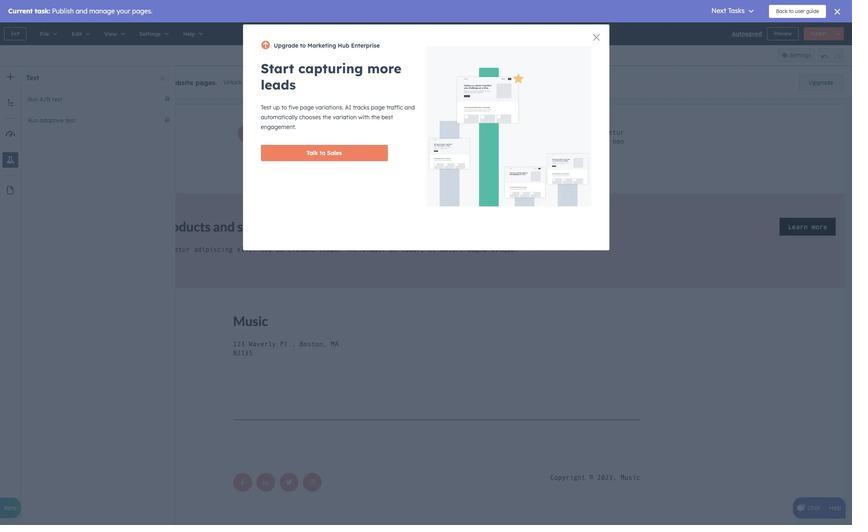 Task type: vqa. For each thing, say whether or not it's contained in the screenshot.
Settings Button on the top of the page
yes



Task type: locate. For each thing, give the bounding box(es) containing it.
upgrade
[[809, 79, 833, 86]]

preview button
[[767, 27, 799, 40]]

from
[[133, 79, 149, 87]]

starter.
[[335, 79, 354, 86]]

1 horizontal spatial test
[[65, 117, 75, 124]]

a/b
[[40, 96, 50, 103]]

run left a/b
[[28, 96, 38, 103]]

0 vertical spatial test
[[52, 96, 62, 103]]

test
[[26, 74, 39, 82]]

group
[[408, 48, 440, 62], [818, 48, 844, 62]]

test
[[52, 96, 62, 103], [65, 117, 75, 124]]

beta
[[4, 504, 17, 512]]

0 horizontal spatial test
[[52, 96, 62, 103]]

your
[[151, 79, 166, 87]]

run adaptive test
[[28, 117, 75, 124]]

pages.
[[195, 79, 217, 87]]

1 vertical spatial test
[[65, 117, 75, 124]]

run left adaptive
[[28, 117, 38, 124]]

features
[[269, 79, 291, 86]]

settings button
[[778, 48, 815, 62]]

suite
[[320, 79, 333, 86]]

2 run from the top
[[28, 117, 38, 124]]

logo
[[116, 79, 131, 87]]

crm
[[306, 79, 318, 86]]

publish group
[[804, 27, 844, 40]]

test for run a/b test
[[52, 96, 62, 103]]

publish button
[[804, 27, 834, 40]]

test right adaptive
[[65, 117, 75, 124]]

exit
[[11, 31, 20, 37]]

autosaved
[[732, 30, 762, 37]]

run for run adaptive test
[[28, 117, 38, 124]]

1 run from the top
[[28, 96, 38, 103]]

1 group from the left
[[408, 48, 440, 62]]

preview
[[774, 31, 792, 37]]

run
[[28, 96, 38, 103], [28, 117, 38, 124]]

test right a/b
[[52, 96, 62, 103]]

0 horizontal spatial group
[[408, 48, 440, 62]]

0 vertical spatial run
[[28, 96, 38, 103]]

1 horizontal spatial group
[[818, 48, 844, 62]]

remove
[[44, 79, 71, 87]]

run a/b test button
[[23, 89, 175, 110]]

1 vertical spatial run
[[28, 117, 38, 124]]



Task type: describe. For each thing, give the bounding box(es) containing it.
close image
[[160, 76, 165, 81]]

with
[[293, 79, 304, 86]]

test for run adaptive test
[[65, 117, 75, 124]]

adaptive
[[40, 117, 64, 124]]

chat
[[808, 504, 820, 512]]

help
[[829, 504, 842, 512]]

run a/b test
[[28, 96, 62, 103]]

2 group from the left
[[818, 48, 844, 62]]

upgrade link
[[799, 75, 844, 91]]

settings
[[790, 52, 811, 59]]

publish
[[811, 31, 827, 37]]

unlock premium features with crm suite starter.
[[224, 79, 354, 86]]

the
[[73, 79, 83, 87]]

unlock
[[224, 79, 242, 86]]

premium
[[243, 79, 267, 86]]

autosaved button
[[732, 29, 762, 39]]

remove the hubspot logo from your website pages.
[[44, 79, 217, 87]]

website
[[168, 79, 193, 87]]

exit link
[[4, 27, 27, 40]]

run for run a/b test
[[28, 96, 38, 103]]

beta button
[[0, 498, 21, 518]]

run adaptive test button
[[23, 110, 175, 131]]

hubspot
[[85, 79, 114, 87]]



